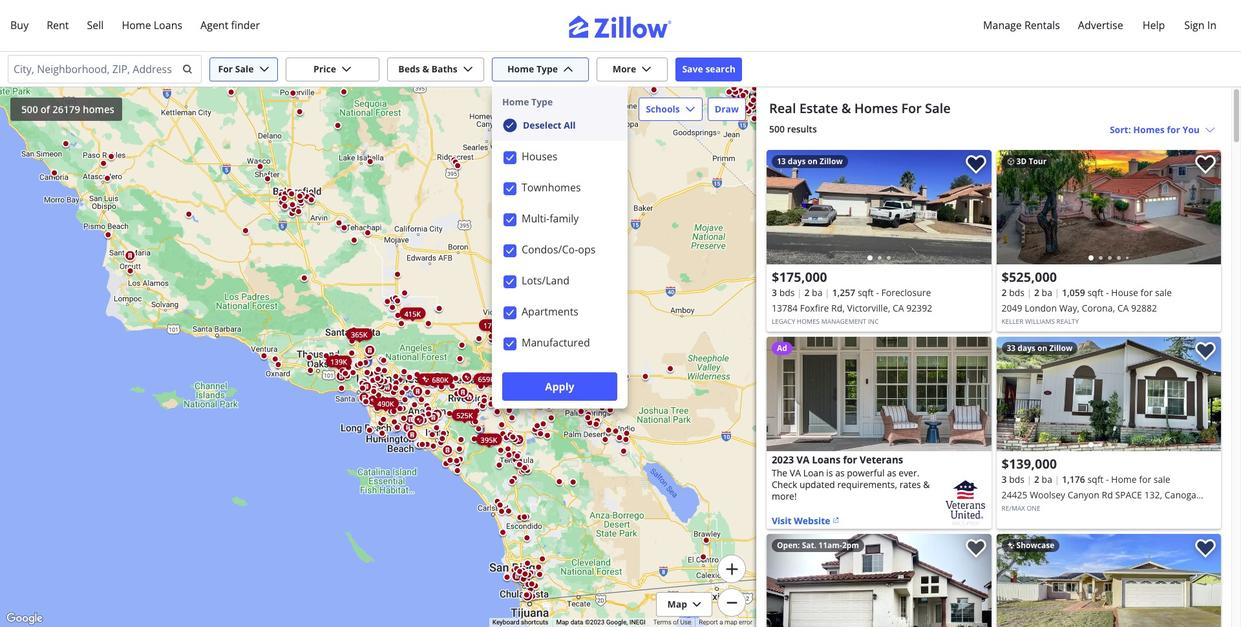 Task type: locate. For each thing, give the bounding box(es) containing it.
2 ba up the woolsey
[[1034, 473, 1052, 485]]

1 vertical spatial 3 bds
[[1002, 473, 1025, 485]]

multi-
[[522, 211, 550, 225]]

chevron right image
[[1199, 199, 1215, 215], [1199, 386, 1215, 402]]

chevron down image for beds & baths
[[463, 64, 473, 74]]

365k
[[351, 329, 368, 339]]

490k
[[377, 398, 394, 408]]

1 vertical spatial sale
[[1154, 473, 1170, 485]]

2049
[[1002, 302, 1022, 314]]

for left "you"
[[1167, 123, 1180, 135]]

ca inside 2049 london way, corona, ca 92882 keller williams realty
[[1117, 302, 1129, 314]]

bds
[[779, 286, 795, 299], [1009, 286, 1025, 299], [1009, 473, 1025, 485]]

0 vertical spatial &
[[422, 63, 429, 75]]

for
[[1167, 123, 1180, 135], [1141, 286, 1153, 299], [1139, 473, 1151, 485]]

chevron down image inside the price popup button
[[341, 64, 352, 74]]

2 for $525,000
[[1034, 286, 1039, 299]]

type up deselect all
[[536, 63, 558, 75]]

1 horizontal spatial &
[[841, 100, 851, 117]]

1 horizontal spatial of
[[673, 619, 679, 626]]

map inside map popup button
[[667, 598, 687, 610]]

1 vertical spatial of
[[673, 619, 679, 626]]

beds & baths
[[398, 63, 457, 75]]

2 ba for $525,000
[[1034, 286, 1052, 299]]

save this home button for $139,000
[[1185, 337, 1221, 373]]

1 horizontal spatial on
[[1038, 343, 1047, 354]]

ba up london
[[1042, 286, 1052, 299]]

agent finder link
[[191, 10, 269, 41]]

save
[[682, 63, 703, 75]]

map left 'data'
[[556, 619, 569, 626]]

buy
[[10, 18, 29, 32]]

chevron left image
[[1003, 199, 1018, 215], [1003, 386, 1018, 402], [773, 583, 789, 599], [1003, 583, 1018, 599]]

chevron down image inside the home type dropdown button
[[563, 64, 573, 74]]

london
[[1025, 302, 1057, 314]]

- home for sale
[[1106, 473, 1170, 485]]

2 up london
[[1034, 286, 1039, 299]]

& right estate
[[841, 100, 851, 117]]

save search
[[682, 63, 736, 75]]

ba for $175,000
[[812, 286, 823, 299]]

175k link
[[479, 319, 505, 331]]

chevron down image
[[259, 64, 269, 74], [463, 64, 473, 74], [563, 64, 573, 74], [641, 64, 652, 74], [1205, 124, 1215, 135]]

3 bds for $139,000
[[1002, 473, 1025, 485]]

for up 92882 on the right of page
[[1141, 286, 1153, 299]]

chevron left image down sparkle image
[[1003, 583, 1018, 599]]

google,
[[606, 619, 628, 626]]

save this home button for $175,000
[[955, 150, 991, 186]]

for up 132,
[[1139, 473, 1151, 485]]

zillow
[[820, 156, 843, 167], [1049, 343, 1073, 354]]

0 vertical spatial of
[[40, 103, 50, 116]]

680k
[[432, 374, 448, 384]]

townhomes
[[522, 180, 581, 194]]

1 vertical spatial type
[[531, 95, 553, 108]]

0 horizontal spatial homes
[[854, 100, 898, 117]]

ca down - foreclosure
[[893, 302, 904, 314]]

ca down the house
[[1117, 302, 1129, 314]]

13784 foxfire rd, victorville, ca 92392 link
[[772, 301, 986, 316]]

Houses checkbox
[[504, 151, 516, 164]]

0 vertical spatial home type
[[507, 63, 558, 75]]

on down williams
[[1038, 343, 1047, 354]]

chevron down image inside schools popup button
[[685, 104, 695, 114]]

chevron right image inside property images, use arrow keys to navigate, image 1 of 38 group
[[1199, 199, 1215, 215]]

home loans link
[[113, 10, 191, 41]]

map data ©2023 google, inegi
[[556, 619, 646, 626]]

chevron left image for property images, use arrow keys to navigate, image 1 of 38 group
[[1003, 199, 1018, 215]]

home type button
[[492, 57, 589, 81]]

bds up 13784
[[779, 286, 795, 299]]

ca inside 13784 foxfire rd, victorville, ca 92392 legacy homes management inc
[[893, 302, 904, 314]]

zillow right 13
[[820, 156, 843, 167]]

days right 13
[[788, 156, 806, 167]]

save this home image
[[965, 539, 986, 558]]

1 vertical spatial home type
[[502, 95, 553, 108]]

chevron down image inside sort: homes for you popup button
[[1205, 124, 1215, 135]]

1 horizontal spatial days
[[1018, 343, 1036, 354]]

186 s massachusetts st, lake elsinore, ca 92530 image
[[767, 534, 991, 627]]

& right beds
[[422, 63, 429, 75]]

estate
[[799, 100, 838, 117]]

365k link
[[346, 328, 372, 340]]

deselect all button
[[502, 117, 576, 133]]

sparkle image
[[1007, 542, 1015, 549]]

inegi
[[629, 619, 646, 626]]

on
[[808, 156, 818, 167], [1038, 343, 1047, 354]]

condos/co-
[[522, 242, 578, 256]]

homes left for
[[854, 100, 898, 117]]

type
[[536, 63, 558, 75], [531, 95, 553, 108]]

2 chevron right image from the top
[[1199, 386, 1215, 402]]

- foreclosure
[[876, 286, 931, 299]]

chevron down image up the all
[[563, 64, 573, 74]]

2 vertical spatial chevron down image
[[692, 600, 701, 609]]

0 horizontal spatial 3
[[772, 286, 777, 299]]

chevron left image down 33
[[1003, 386, 1018, 402]]

- up the 2049 london way, corona, ca 92882 "link" on the right
[[1106, 286, 1109, 299]]

map for map
[[667, 598, 687, 610]]

chevron right image inside property images, use arrow keys to navigate, image 1 of 30 group
[[1199, 583, 1215, 599]]

0 vertical spatial type
[[536, 63, 558, 75]]

open:
[[777, 540, 800, 551]]

of left use
[[673, 619, 679, 626]]

2 for $139,000
[[1034, 473, 1039, 485]]

659k
[[478, 374, 495, 384]]

1 vertical spatial 3
[[1002, 473, 1007, 485]]

chevron down image for schools
[[685, 104, 695, 114]]

chevron down image for more
[[641, 64, 652, 74]]

1 horizontal spatial ca
[[1025, 504, 1037, 516]]

- up 13784 foxfire rd, victorville, ca 92392 link
[[876, 286, 879, 299]]

data
[[571, 619, 583, 626]]

draw button
[[708, 98, 746, 121]]

chevron down image right baths
[[463, 64, 473, 74]]

3 bds up 13784
[[772, 286, 795, 299]]

main content
[[756, 87, 1231, 627]]

1 vertical spatial homes
[[1133, 123, 1165, 135]]

terms
[[653, 619, 671, 626]]

realty
[[1057, 317, 1079, 326]]

2 ba up london
[[1034, 286, 1052, 299]]

13
[[777, 156, 786, 167]]

1 vertical spatial &
[[841, 100, 851, 117]]

0 vertical spatial chevron right image
[[1199, 199, 1215, 215]]

chevron right image for $525,000
[[1199, 199, 1215, 215]]

24425 woolsey canyon rd space 132, canoga park, ca 91304 image
[[996, 337, 1221, 451]]

sale up 132,
[[1154, 473, 1170, 485]]

chevron down image down finder
[[259, 64, 269, 74]]

days
[[788, 156, 806, 167], [1018, 343, 1036, 354]]

0 horizontal spatial on
[[808, 156, 818, 167]]

save this home image
[[965, 155, 986, 174], [1195, 155, 1216, 174], [1195, 342, 1216, 361], [1195, 539, 1216, 558]]

chevron down image right more
[[641, 64, 652, 74]]

chevron right image
[[969, 199, 985, 215], [969, 583, 985, 599], [1199, 583, 1215, 599]]

shortcuts
[[521, 619, 548, 626]]

0 horizontal spatial ca
[[893, 302, 904, 314]]

525k link
[[452, 409, 477, 421]]

chevron down image right "you"
[[1205, 124, 1215, 135]]

ca right 're/max'
[[1025, 504, 1037, 516]]

1 vertical spatial on
[[1038, 343, 1047, 354]]

chevron right image for $139,000
[[1199, 386, 1215, 402]]

2 ba up the foxfire
[[804, 286, 823, 299]]

chevron right image for 2pm
[[969, 583, 985, 599]]

2049 london way, corona, ca 92882 keller williams realty
[[1002, 302, 1157, 326]]

sqft up victorville,
[[858, 286, 874, 299]]

- house for sale
[[1106, 286, 1172, 299]]

beds
[[398, 63, 420, 75]]

advertise
[[1078, 18, 1123, 32]]

0 horizontal spatial &
[[422, 63, 429, 75]]

price
[[314, 63, 336, 75]]

sqft up corona,
[[1088, 286, 1104, 299]]

way,
[[1059, 302, 1080, 314]]

500 left 26179
[[21, 103, 38, 116]]

1 vertical spatial days
[[1018, 343, 1036, 354]]

0 horizontal spatial zillow
[[820, 156, 843, 167]]

- up "rd"
[[1106, 473, 1109, 485]]

24425
[[1002, 489, 1027, 501]]

11am-
[[819, 540, 842, 551]]

ca for $175,000
[[893, 302, 904, 314]]

0 vertical spatial 3 bds
[[772, 286, 795, 299]]

3 bds up 24425
[[1002, 473, 1025, 485]]

chevron right image inside property images, use arrow keys to navigate, image 1 of 2 group
[[969, 583, 985, 599]]

bds up 2049
[[1009, 286, 1025, 299]]

490k link
[[373, 397, 398, 409]]

3 bds
[[772, 286, 795, 299], [1002, 473, 1025, 485]]

days for $175,000
[[788, 156, 806, 167]]

1 vertical spatial chevron down image
[[685, 104, 695, 114]]

zillow logo image
[[569, 16, 672, 38]]

of for terms
[[673, 619, 679, 626]]

homes
[[83, 103, 114, 116]]

in
[[1207, 18, 1217, 32]]

300k link
[[347, 328, 372, 340]]

days right 33
[[1018, 343, 1036, 354]]

1 chevron right image from the top
[[1199, 199, 1215, 215]]

500 down real at the top right of page
[[769, 123, 785, 135]]

results
[[787, 123, 817, 135]]

property images, use arrow keys to navigate, image 1 of 2 group
[[767, 534, 991, 627]]

0 vertical spatial 500
[[21, 103, 38, 116]]

0 horizontal spatial of
[[40, 103, 50, 116]]

map for map data ©2023 google, inegi
[[556, 619, 569, 626]]

chevron right image for zillow
[[969, 199, 985, 215]]

0 vertical spatial 3
[[772, 286, 777, 299]]

2 down $175,000
[[804, 286, 810, 299]]

3 bds for $175,000
[[772, 286, 795, 299]]

sale
[[925, 100, 951, 117]]

chevron down image inside more popup button
[[641, 64, 652, 74]]

homes inside popup button
[[1133, 123, 1165, 135]]

0 horizontal spatial map
[[556, 619, 569, 626]]

0 vertical spatial sale
[[1155, 286, 1172, 299]]

for inside popup button
[[1167, 123, 1180, 135]]

keller
[[1002, 317, 1023, 326]]

92392
[[906, 302, 932, 314]]

property images, use arrow keys to navigate, image 1 of 30 group
[[996, 534, 1221, 627]]

ba
[[812, 286, 823, 299], [1042, 286, 1052, 299], [1042, 473, 1052, 485]]

for for $525,000
[[1141, 286, 1153, 299]]

homes right sort:
[[1133, 123, 1165, 135]]

chevron left image inside 'property images, use arrow keys to navigate, image 1 of 34' group
[[1003, 386, 1018, 402]]

more
[[613, 63, 636, 75]]

500 for 500 of 26179 homes
[[21, 103, 38, 116]]

chevron down image inside the 'beds & baths' popup button
[[463, 64, 473, 74]]

935 e payson st, glendora, ca 91740 image
[[996, 534, 1221, 627]]

property images, use arrow keys to navigate, image 1 of 38 group
[[996, 150, 1221, 268]]

save this home button
[[955, 150, 991, 186], [1185, 150, 1221, 186], [1185, 337, 1221, 373], [955, 534, 991, 570], [1185, 534, 1221, 570]]

1 horizontal spatial zillow
[[1049, 343, 1073, 354]]

home type
[[507, 63, 558, 75], [502, 95, 553, 108]]

three dimensional image
[[1007, 158, 1015, 165]]

2 for $175,000
[[804, 286, 810, 299]]

26179
[[52, 103, 80, 116]]

chevron down image
[[341, 64, 352, 74], [685, 104, 695, 114], [692, 600, 701, 609]]

0 horizontal spatial 500
[[21, 103, 38, 116]]

sell link
[[78, 10, 113, 41]]

on for $175,000
[[808, 156, 818, 167]]

zillow down realty
[[1049, 343, 1073, 354]]

0 vertical spatial map
[[667, 598, 687, 610]]

schools
[[646, 103, 680, 115]]

for for $139,000
[[1139, 473, 1151, 485]]

3d tour
[[1015, 156, 1047, 167]]

chevron right image inside property images, use arrow keys to navigate, image 1 of 3 group
[[969, 199, 985, 215]]

0 vertical spatial for
[[1167, 123, 1180, 135]]

minus image
[[725, 596, 739, 609]]

chevron down image right price
[[341, 64, 352, 74]]

homes
[[797, 317, 820, 326]]

2 horizontal spatial ca
[[1117, 302, 1129, 314]]

type up deselect
[[531, 95, 553, 108]]

0 vertical spatial homes
[[854, 100, 898, 117]]

sqft up "rd"
[[1088, 473, 1104, 485]]

foxfire
[[800, 302, 829, 314]]

0 vertical spatial on
[[808, 156, 818, 167]]

©2023
[[585, 619, 605, 626]]

map up terms of use link
[[667, 598, 687, 610]]

ba for $525,000
[[1042, 286, 1052, 299]]

1,059
[[1062, 286, 1085, 299]]

chevron down image right schools
[[685, 104, 695, 114]]

Townhomes checkbox
[[504, 182, 516, 195]]

1 horizontal spatial map
[[667, 598, 687, 610]]

sale
[[1155, 286, 1172, 299], [1154, 473, 1170, 485]]

500 inside main content
[[769, 123, 785, 135]]

1 vertical spatial map
[[556, 619, 569, 626]]

2 down $139,000
[[1034, 473, 1039, 485]]

of left 26179
[[40, 103, 50, 116]]

chevron left image down open:
[[773, 583, 789, 599]]

0 horizontal spatial 3 bds
[[772, 286, 795, 299]]

bds up 24425
[[1009, 473, 1025, 485]]

save this home button for $525,000
[[1185, 150, 1221, 186]]

home
[[122, 18, 151, 32], [507, 63, 534, 75], [502, 95, 529, 108], [1111, 473, 1137, 485]]

1 horizontal spatial 3
[[1002, 473, 1007, 485]]

ba up the woolsey
[[1042, 473, 1052, 485]]

13784 foxfire rd, victorville, ca 92392 image
[[767, 150, 991, 264]]

map
[[725, 619, 737, 626]]

chevron left image inside property images, use arrow keys to navigate, image 1 of 38 group
[[1003, 199, 1018, 215]]

1 vertical spatial chevron right image
[[1199, 386, 1215, 402]]

1 vertical spatial 500
[[769, 123, 785, 135]]

bds for $175,000
[[779, 286, 795, 299]]

1 horizontal spatial 500
[[769, 123, 785, 135]]

apartments
[[522, 304, 579, 318]]

1 horizontal spatial 3 bds
[[1002, 473, 1025, 485]]

3 for $139,000
[[1002, 473, 1007, 485]]

on right 13
[[808, 156, 818, 167]]

0 vertical spatial chevron down image
[[341, 64, 352, 74]]

0 horizontal spatial days
[[788, 156, 806, 167]]

1 vertical spatial zillow
[[1049, 343, 1073, 354]]

- for $525,000
[[1106, 286, 1109, 299]]

loading image
[[852, 429, 863, 440]]

Manufactured checkbox
[[504, 337, 516, 350]]

415k
[[404, 308, 421, 318]]

days for $139,000
[[1018, 343, 1036, 354]]

chevron down image up the report
[[692, 600, 701, 609]]

home inside dropdown button
[[507, 63, 534, 75]]

1 vertical spatial for
[[1141, 286, 1153, 299]]

3 up 24425
[[1002, 473, 1007, 485]]

ba up the foxfire
[[812, 286, 823, 299]]

chevron right image inside 'property images, use arrow keys to navigate, image 1 of 34' group
[[1199, 386, 1215, 402]]

legacy
[[772, 317, 795, 326]]

2 vertical spatial for
[[1139, 473, 1151, 485]]

chevron left image down three dimensional image
[[1003, 199, 1018, 215]]

0 vertical spatial zillow
[[820, 156, 843, 167]]

0 vertical spatial days
[[788, 156, 806, 167]]

map
[[667, 598, 687, 610], [556, 619, 569, 626]]

3 up 13784
[[772, 286, 777, 299]]

a
[[720, 619, 723, 626]]

sale up 92882 on the right of page
[[1155, 286, 1172, 299]]

1 horizontal spatial homes
[[1133, 123, 1165, 135]]

Lots/Land checkbox
[[504, 275, 516, 288]]



Task type: vqa. For each thing, say whether or not it's contained in the screenshot.
Email Email Field
no



Task type: describe. For each thing, give the bounding box(es) containing it.
3d
[[1017, 156, 1027, 167]]

google image
[[3, 610, 46, 627]]

ca for $525,000
[[1117, 302, 1129, 314]]

finder
[[231, 18, 260, 32]]

3 for $175,000
[[772, 286, 777, 299]]

advertisement region
[[767, 337, 991, 529]]

chevron left image for property images, use arrow keys to navigate, image 1 of 2 group
[[773, 583, 789, 599]]

home loans
[[122, 18, 182, 32]]

williams
[[1025, 317, 1055, 326]]

Condos/Co-ops checkbox
[[504, 244, 516, 257]]

keyboard
[[492, 619, 519, 626]]

real estate & homes for sale
[[769, 100, 951, 117]]

chevron down image for home type
[[563, 64, 573, 74]]

sale for $139,000
[[1154, 473, 1170, 485]]

filters element
[[0, 52, 1241, 408]]

woolsey
[[1030, 489, 1065, 501]]

2 up 2049
[[1002, 286, 1007, 299]]

Search text field
[[14, 59, 174, 80]]

manufactured
[[522, 335, 590, 349]]

- for $139,000
[[1106, 473, 1109, 485]]

help link
[[1134, 10, 1174, 41]]

bds for $139,000
[[1009, 473, 1025, 485]]

management
[[821, 317, 866, 326]]

save this home image for $525,000
[[1195, 155, 1216, 174]]

advertise link
[[1069, 10, 1132, 41]]

baths
[[432, 63, 457, 75]]

save search button
[[675, 57, 742, 81]]

lots/land
[[522, 273, 569, 287]]

main content containing real estate & homes for sale
[[756, 87, 1231, 627]]

sqft for $525,000
[[1088, 286, 1104, 299]]

keyboard shortcuts button
[[492, 618, 548, 627]]

checkmark image
[[502, 117, 518, 133]]

home inside main navigation
[[122, 18, 151, 32]]

foreclosure
[[881, 286, 931, 299]]

rd
[[1102, 489, 1113, 501]]

of for 500
[[40, 103, 50, 116]]

type inside dropdown button
[[536, 63, 558, 75]]

Apartments checkbox
[[504, 306, 516, 319]]

park,
[[1002, 504, 1023, 516]]

you
[[1183, 123, 1200, 135]]

chevron down image for price
[[341, 64, 352, 74]]

deselect
[[523, 119, 562, 131]]

map button
[[656, 592, 712, 617]]

chevron left image for property images, use arrow keys to navigate, image 1 of 30 group
[[1003, 583, 1018, 599]]

rd,
[[831, 302, 845, 314]]

ca inside 24425 woolsey canyon rd space 132, canoga park, ca 91304
[[1025, 504, 1037, 516]]

main navigation
[[0, 0, 1241, 52]]

search
[[705, 63, 736, 75]]

chevron down image inside map popup button
[[692, 600, 701, 609]]

zillow for $175,000
[[820, 156, 843, 167]]

terms of use
[[653, 619, 691, 626]]

manage
[[983, 18, 1022, 32]]

2 ba for $139,000
[[1034, 473, 1052, 485]]

re/max one
[[1002, 504, 1040, 513]]

schools button
[[639, 98, 703, 121]]

all
[[564, 119, 576, 131]]

use
[[680, 619, 691, 626]]

house
[[1111, 286, 1138, 299]]

sign in
[[1184, 18, 1217, 32]]

$175,000
[[772, 268, 827, 286]]

save this home image for $175,000
[[965, 155, 986, 174]]

1,176
[[1062, 473, 1085, 485]]

tour
[[1029, 156, 1047, 167]]

sale for $525,000
[[1155, 286, 1172, 299]]

search image
[[182, 64, 193, 74]]

condos/co-ops
[[522, 242, 596, 256]]

500 for 500 results
[[769, 123, 785, 135]]

1,059 sqft
[[1062, 286, 1104, 299]]

bds for $525,000
[[1009, 286, 1025, 299]]

395k
[[481, 434, 497, 444]]

zillow for $139,000
[[1049, 343, 1073, 354]]

rent link
[[38, 10, 78, 41]]

sqft for $175,000
[[858, 286, 874, 299]]

re/max
[[1002, 504, 1025, 513]]

1,257
[[832, 286, 855, 299]]

13 days on zillow
[[777, 156, 843, 167]]

sqft for $139,000
[[1088, 473, 1104, 485]]

500 results
[[769, 123, 817, 135]]

139k
[[331, 356, 347, 366]]

deselect all
[[523, 119, 576, 131]]

2049 london way, corona, ca 92882 image
[[996, 150, 1221, 264]]

property images, use arrow keys to navigate, image 1 of 3 group
[[767, 150, 991, 268]]

chevron left image for 'property images, use arrow keys to navigate, image 1 of 34' group
[[1003, 386, 1018, 402]]

chevron left image
[[773, 199, 789, 215]]

& inside popup button
[[422, 63, 429, 75]]

680k link
[[417, 373, 453, 385]]

plus image
[[725, 562, 739, 576]]

Multi-family checkbox
[[504, 213, 516, 226]]

13784 foxfire rd, victorville, ca 92392 legacy homes management inc
[[772, 302, 932, 326]]

victorville,
[[847, 302, 890, 314]]

buy link
[[1, 10, 38, 41]]

apply
[[545, 379, 574, 393]]

2pm
[[842, 540, 859, 551]]

houses
[[522, 149, 558, 163]]

error
[[739, 619, 752, 626]]

525k
[[456, 410, 473, 420]]

500 of 26179 homes
[[21, 103, 114, 116]]

home type inside dropdown button
[[507, 63, 558, 75]]

manage rentals link
[[974, 10, 1069, 41]]

1,257 sqft
[[832, 286, 874, 299]]

sort: homes for you
[[1110, 123, 1200, 135]]

canyon
[[1068, 489, 1099, 501]]

chevron down image for sort: homes for you
[[1205, 124, 1215, 135]]

save this home image for $139,000
[[1195, 342, 1216, 361]]

2 ba for $175,000
[[804, 286, 823, 299]]

apply button
[[502, 372, 617, 400]]

sell
[[87, 18, 104, 32]]

map region
[[0, 20, 899, 627]]

33 days on zillow
[[1007, 343, 1073, 354]]

property images, use arrow keys to navigate, image 1 of 34 group
[[996, 337, 1221, 454]]

multi-family
[[522, 211, 579, 225]]

showcase
[[1015, 540, 1054, 551]]

2049 london way, corona, ca 92882 link
[[1002, 301, 1216, 316]]

loans
[[154, 18, 182, 32]]

92882
[[1131, 302, 1157, 314]]

415k link
[[400, 307, 425, 319]]

on for $139,000
[[1038, 343, 1047, 354]]

- for $175,000
[[876, 286, 879, 299]]

24425 woolsey canyon rd space 132, canoga park, ca 91304
[[1002, 489, 1196, 516]]

real
[[769, 100, 796, 117]]

175k
[[484, 320, 500, 330]]

ba for $139,000
[[1042, 473, 1052, 485]]

terms of use link
[[653, 619, 691, 626]]

help
[[1143, 18, 1165, 32]]

beds & baths button
[[387, 57, 484, 81]]

659k link
[[474, 373, 499, 385]]

rentals
[[1025, 18, 1060, 32]]

home inside main content
[[1111, 473, 1137, 485]]

$139,000
[[1002, 455, 1057, 473]]



